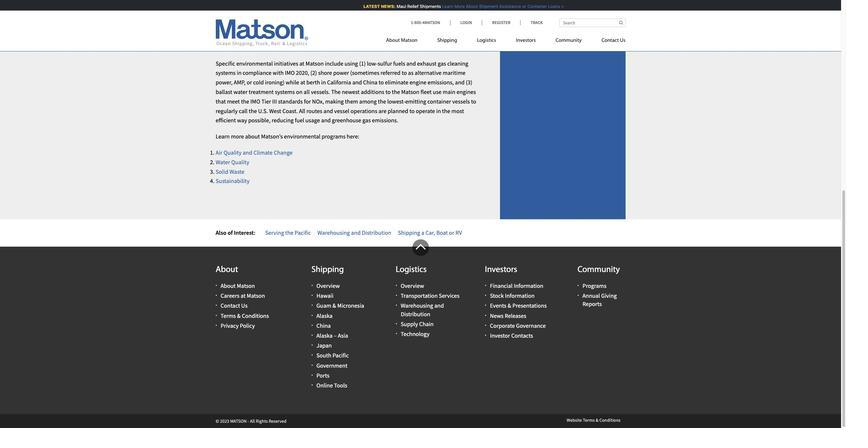 Task type: vqa. For each thing, say whether or not it's contained in the screenshot.
8766)
no



Task type: describe. For each thing, give the bounding box(es) containing it.
1 horizontal spatial learn
[[441, 4, 452, 9]]

include
[[325, 60, 343, 67]]

releases
[[505, 313, 526, 320]]

solid
[[216, 168, 228, 176]]

0 vertical spatial or
[[521, 4, 525, 9]]

afloat)
[[331, 25, 347, 32]]

reserved
[[269, 419, 287, 425]]

fleet
[[421, 88, 432, 96]]

1 vertical spatial information
[[505, 293, 535, 300]]

designed
[[216, 34, 238, 42]]

possible,
[[248, 117, 270, 124]]

1 horizontal spatial gas
[[438, 60, 446, 67]]

1 alaska from the top
[[316, 313, 333, 320]]

standards
[[278, 98, 303, 105]]

includes
[[325, 15, 346, 23]]

of right also
[[228, 229, 233, 237]]

to up additions on the top left
[[379, 79, 384, 86]]

0 horizontal spatial pacific
[[295, 229, 311, 237]]

serving the pacific link
[[265, 229, 311, 237]]

learn more about shipment assistance or container loans > link
[[441, 4, 563, 9]]

emitting
[[405, 98, 426, 105]]

(3)
[[466, 79, 472, 86]]

policy,
[[443, 25, 459, 32]]

about matson link for 'shipping' link
[[386, 35, 427, 48]]

operate
[[416, 107, 435, 115]]

(sometimes
[[350, 69, 379, 77]]

making
[[325, 98, 344, 105]]

‐
[[248, 419, 249, 425]]

japan
[[316, 342, 332, 350]]

blue matson logo with ocean, shipping, truck, rail and logistics written beneath it. image
[[216, 19, 308, 47]]

the up lowest-
[[392, 88, 400, 96]]

west
[[269, 107, 281, 115]]

logistics inside logistics link
[[477, 38, 496, 43]]

all inside specific environmental initiatives at matson include using (1) low-sulfur fuels and exhaust gas cleaning systems in compliance with imo 2020, (2) shore power (sometimes referred to as alternative maritime power, amp, or cold ironing) while at berth in california and china to eliminate engine emissions, and (3) ballast water treatment systems on all vessels. the newest additions to the matson fleet use main engines that meet the imo tier iii standards for nox, making them among the lowest-emitting container vessels to regularly call the u.s. west coast. all routes and vessel operations are planned to operate in the most efficient way possible, reducing fuel usage and greenhouse gas emissions.
[[299, 107, 305, 115]]

in inside part of our commitment to the environment includes fostering a company-wide ethic of environmental sustainability. all employees (both ashore and afloat) are trained in matson's environmental policy, which is designed to reach the goals of conservation through recycling, reducing waste, and re-using whenever and wherever possible.
[[376, 25, 381, 32]]

warehousing and distribution link inside footer
[[401, 303, 444, 318]]

annual giving reports link
[[583, 293, 617, 308]]

1 vertical spatial matson's
[[261, 133, 283, 141]]

iii
[[272, 98, 277, 105]]

(both
[[287, 25, 301, 32]]

0 horizontal spatial shipping
[[312, 266, 344, 275]]

website
[[567, 418, 582, 424]]

1 horizontal spatial shipping
[[398, 229, 420, 237]]

1 vertical spatial gas
[[362, 117, 371, 124]]

& right website
[[596, 418, 599, 424]]

warehousing and distribution
[[317, 229, 391, 237]]

hawaii
[[316, 293, 333, 300]]

contact us
[[602, 38, 625, 43]]

loans
[[547, 4, 559, 9]]

events
[[490, 303, 506, 310]]

website terms & conditions link
[[567, 418, 621, 424]]

all inside footer
[[250, 419, 255, 425]]

logistics inside footer
[[396, 266, 427, 275]]

micronesia
[[337, 303, 364, 310]]

matson up (2)
[[306, 60, 324, 67]]

all inside part of our commitment to the environment includes fostering a company-wide ethic of environmental sustainability. all employees (both ashore and afloat) are trained in matson's environmental policy, which is designed to reach the goals of conservation through recycling, reducing waste, and re-using whenever and wherever possible.
[[251, 25, 258, 32]]

ethic
[[413, 15, 425, 23]]

emissions,
[[428, 79, 454, 86]]

at for matson
[[241, 293, 246, 300]]

initiatives
[[274, 60, 298, 67]]

programs
[[583, 283, 606, 290]]

about for about matson careers at matson contact us terms & conditions privacy policy
[[221, 283, 236, 290]]

usage
[[305, 117, 320, 124]]

container
[[427, 98, 451, 105]]

u.s.
[[258, 107, 268, 115]]

in down shore
[[321, 79, 326, 86]]

call
[[239, 107, 248, 115]]

Search search field
[[559, 19, 625, 27]]

us inside top menu navigation
[[620, 38, 625, 43]]

using inside specific environmental initiatives at matson include using (1) low-sulfur fuels and exhaust gas cleaning systems in compliance with imo 2020, (2) shore power (sometimes referred to as alternative maritime power, amp, or cold ironing) while at berth in california and china to eliminate engine emissions, and (3) ballast water treatment systems on all vessels. the newest additions to the matson fleet use main engines that meet the imo tier iii standards for nox, making them among the lowest-emitting container vessels to regularly call the u.s. west coast. all routes and vessel operations are planned to operate in the most efficient way possible, reducing fuel usage and greenhouse gas emissions.
[[345, 60, 358, 67]]

using inside part of our commitment to the environment includes fostering a company-wide ethic of environmental sustainability. all employees (both ashore and afloat) are trained in matson's environmental policy, which is designed to reach the goals of conservation through recycling, reducing waste, and re-using whenever and wherever possible.
[[428, 34, 442, 42]]

governance
[[516, 322, 546, 330]]

policy
[[240, 322, 255, 330]]

1 horizontal spatial imo
[[285, 69, 295, 77]]

alternative
[[415, 69, 442, 77]]

©
[[216, 419, 219, 425]]

news:
[[380, 4, 394, 9]]

annual
[[583, 293, 600, 300]]

of right "goals"
[[285, 34, 290, 42]]

here:
[[347, 133, 359, 141]]

matson up terms & conditions link
[[247, 293, 265, 300]]

while
[[286, 79, 299, 86]]

china inside specific environmental initiatives at matson include using (1) low-sulfur fuels and exhaust gas cleaning systems in compliance with imo 2020, (2) shore power (sometimes referred to as alternative maritime power, amp, or cold ironing) while at berth in california and china to eliminate engine emissions, and (3) ballast water treatment systems on all vessels. the newest additions to the matson fleet use main engines that meet the imo tier iii standards for nox, making them among the lowest-emitting container vessels to regularly call the u.s. west coast. all routes and vessel operations are planned to operate in the most efficient way possible, reducing fuel usage and greenhouse gas emissions.
[[363, 79, 377, 86]]

also of interest:
[[216, 229, 255, 237]]

0 horizontal spatial warehousing
[[317, 229, 350, 237]]

backtop image
[[412, 240, 429, 256]]

serving
[[265, 229, 284, 237]]

footer containing about
[[0, 240, 841, 429]]

0 horizontal spatial systems
[[216, 69, 236, 77]]

re-
[[421, 34, 428, 42]]

0 vertical spatial information
[[514, 283, 543, 290]]

compliance
[[243, 69, 272, 77]]

air quality and climate change link
[[216, 149, 293, 157]]

at for environmental
[[299, 60, 304, 67]]

overview for transportation
[[401, 283, 424, 290]]

& inside the about matson careers at matson contact us terms & conditions privacy policy
[[237, 313, 241, 320]]

to left reach
[[240, 34, 245, 42]]

about matson
[[386, 38, 417, 43]]

1 vertical spatial imo
[[250, 98, 260, 105]]

1-800-4matson
[[411, 20, 440, 25]]

1 vertical spatial conditions
[[599, 418, 621, 424]]

relief
[[406, 4, 417, 9]]

ironing)
[[265, 79, 285, 86]]

contacts
[[511, 332, 533, 340]]

of right ethic
[[426, 15, 431, 23]]

environmental inside specific environmental initiatives at matson include using (1) low-sulfur fuels and exhaust gas cleaning systems in compliance with imo 2020, (2) shore power (sometimes referred to as alternative maritime power, amp, or cold ironing) while at berth in california and china to eliminate engine emissions, and (3) ballast water treatment systems on all vessels. the newest additions to the matson fleet use main engines that meet the imo tier iii standards for nox, making them among the lowest-emitting container vessels to regularly call the u.s. west coast. all routes and vessel operations are planned to operate in the most efficient way possible, reducing fuel usage and greenhouse gas emissions.
[[236, 60, 273, 67]]

hawaii link
[[316, 293, 333, 300]]

more
[[453, 4, 464, 9]]

4matson
[[422, 20, 440, 25]]

rv
[[456, 229, 462, 237]]

are inside part of our commitment to the environment includes fostering a company-wide ethic of environmental sustainability. all employees (both ashore and afloat) are trained in matson's environmental policy, which is designed to reach the goals of conservation through recycling, reducing waste, and re-using whenever and wherever possible.
[[348, 25, 356, 32]]

the up call
[[241, 98, 249, 105]]

1 horizontal spatial a
[[421, 229, 424, 237]]

pacific inside overview hawaii guam & micronesia alaska china alaska – asia japan south pacific government ports online tools
[[333, 352, 349, 360]]

operations
[[351, 107, 377, 115]]

and inside air quality and climate change water quality solid waste sustainability
[[243, 149, 252, 157]]

efficient
[[216, 117, 236, 124]]

news
[[490, 313, 504, 320]]

2023 matson
[[220, 419, 247, 425]]

1 vertical spatial at
[[300, 79, 305, 86]]

investors inside footer
[[485, 266, 517, 275]]

more
[[231, 133, 244, 141]]

>
[[560, 4, 563, 9]]

overview for hawaii
[[316, 283, 340, 290]]

engine
[[410, 79, 426, 86]]

matson inside top menu navigation
[[401, 38, 417, 43]]

© 2023 matson ‐ all rights reserved
[[216, 419, 287, 425]]

engines
[[457, 88, 476, 96]]

to down engines
[[471, 98, 476, 105]]

is
[[476, 25, 480, 32]]

overview transportation services warehousing and distribution supply chain technology
[[401, 283, 459, 338]]

programs
[[322, 133, 346, 141]]

1 vertical spatial contact us link
[[221, 303, 248, 310]]

reducing inside specific environmental initiatives at matson include using (1) low-sulfur fuels and exhaust gas cleaning systems in compliance with imo 2020, (2) shore power (sometimes referred to as alternative maritime power, amp, or cold ironing) while at berth in california and china to eliminate engine emissions, and (3) ballast water treatment systems on all vessels. the newest additions to the matson fleet use main engines that meet the imo tier iii standards for nox, making them among the lowest-emitting container vessels to regularly call the u.s. west coast. all routes and vessel operations are planned to operate in the most efficient way possible, reducing fuel usage and greenhouse gas emissions.
[[272, 117, 294, 124]]

or inside specific environmental initiatives at matson include using (1) low-sulfur fuels and exhaust gas cleaning systems in compliance with imo 2020, (2) shore power (sometimes referred to as alternative maritime power, amp, or cold ironing) while at berth in california and china to eliminate engine emissions, and (3) ballast water treatment systems on all vessels. the newest additions to the matson fleet use main engines that meet the imo tier iii standards for nox, making them among the lowest-emitting container vessels to regularly call the u.s. west coast. all routes and vessel operations are planned to operate in the most efficient way possible, reducing fuel usage and greenhouse gas emissions.
[[247, 79, 252, 86]]

supply
[[401, 321, 418, 328]]

on
[[296, 88, 302, 96]]

us inside the about matson careers at matson contact us terms & conditions privacy policy
[[241, 303, 248, 310]]

and inside overview transportation services warehousing and distribution supply chain technology
[[434, 303, 444, 310]]

online
[[316, 382, 333, 390]]

part of our commitment to the environment includes fostering a company-wide ethic of environmental sustainability. all employees (both ashore and afloat) are trained in matson's environmental policy, which is designed to reach the goals of conservation through recycling, reducing waste, and re-using whenever and wherever possible.
[[216, 15, 480, 51]]

main
[[443, 88, 455, 96]]

additions
[[361, 88, 384, 96]]

1 vertical spatial learn
[[216, 133, 230, 141]]

privacy policy link
[[221, 322, 255, 330]]

are inside specific environmental initiatives at matson include using (1) low-sulfur fuels and exhaust gas cleaning systems in compliance with imo 2020, (2) shore power (sometimes referred to as alternative maritime power, amp, or cold ironing) while at berth in california and china to eliminate engine emissions, and (3) ballast water treatment systems on all vessels. the newest additions to the matson fleet use main engines that meet the imo tier iii standards for nox, making them among the lowest-emitting container vessels to regularly call the u.s. west coast. all routes and vessel operations are planned to operate in the most efficient way possible, reducing fuel usage and greenhouse gas emissions.
[[379, 107, 387, 115]]

solid waste link
[[216, 168, 244, 176]]

the right serving
[[285, 229, 293, 237]]



Task type: locate. For each thing, give the bounding box(es) containing it.
exhaust
[[417, 60, 437, 67]]

quality up 'waste'
[[231, 159, 249, 166]]

overview up hawaii
[[316, 283, 340, 290]]

0 vertical spatial contact
[[602, 38, 619, 43]]

logistics down backtop "image"
[[396, 266, 427, 275]]

emissions.
[[372, 117, 398, 124]]

overview link for shipping
[[316, 283, 340, 290]]

reports
[[583, 301, 602, 308]]

china down alaska link
[[316, 322, 331, 330]]

gas down operations
[[362, 117, 371, 124]]

0 vertical spatial imo
[[285, 69, 295, 77]]

overview inside overview hawaii guam & micronesia alaska china alaska – asia japan south pacific government ports online tools
[[316, 283, 340, 290]]

a left car,
[[421, 229, 424, 237]]

imo up while
[[285, 69, 295, 77]]

footer
[[0, 240, 841, 429]]

or
[[521, 4, 525, 9], [247, 79, 252, 86], [449, 229, 454, 237]]

matson's inside part of our commitment to the environment includes fostering a company-wide ethic of environmental sustainability. all employees (both ashore and afloat) are trained in matson's environmental policy, which is designed to reach the goals of conservation through recycling, reducing waste, and re-using whenever and wherever possible.
[[382, 25, 404, 32]]

water quality link
[[216, 159, 249, 166]]

0 vertical spatial us
[[620, 38, 625, 43]]

us down search icon at the top of the page
[[620, 38, 625, 43]]

reducing
[[370, 34, 392, 42], [272, 117, 294, 124]]

contact down careers
[[221, 303, 240, 310]]

1 vertical spatial are
[[379, 107, 387, 115]]

the
[[283, 15, 291, 23], [261, 34, 269, 42], [392, 88, 400, 96], [241, 98, 249, 105], [378, 98, 386, 105], [249, 107, 257, 115], [442, 107, 450, 115], [285, 229, 293, 237]]

0 vertical spatial investors
[[516, 38, 536, 43]]

at up 2020,
[[299, 60, 304, 67]]

environment
[[292, 15, 324, 23]]

0 horizontal spatial gas
[[362, 117, 371, 124]]

alaska down "guam"
[[316, 313, 333, 320]]

specific
[[216, 60, 235, 67]]

using left (1)
[[345, 60, 358, 67]]

financial
[[490, 283, 513, 290]]

gas right exhaust
[[438, 60, 446, 67]]

all up reach
[[251, 25, 258, 32]]

1 horizontal spatial overview
[[401, 283, 424, 290]]

1 vertical spatial logistics
[[396, 266, 427, 275]]

systems up standards
[[275, 88, 295, 96]]

1 vertical spatial warehousing and distribution link
[[401, 303, 444, 318]]

1 vertical spatial quality
[[231, 159, 249, 166]]

0 vertical spatial distribution
[[362, 229, 391, 237]]

about for about
[[216, 266, 238, 275]]

0 horizontal spatial environmental
[[236, 60, 273, 67]]

1 vertical spatial or
[[247, 79, 252, 86]]

investor contacts link
[[490, 332, 533, 340]]

0 horizontal spatial contact
[[221, 303, 240, 310]]

0 vertical spatial shipping
[[437, 38, 457, 43]]

0 vertical spatial contact us link
[[592, 35, 625, 48]]

(1)
[[359, 60, 366, 67]]

0 vertical spatial matson's
[[382, 25, 404, 32]]

reach
[[246, 34, 260, 42]]

in up the amp,
[[237, 69, 242, 77]]

are up the recycling,
[[348, 25, 356, 32]]

trained
[[357, 25, 375, 32]]

overview link for logistics
[[401, 283, 424, 290]]

information up stock information link
[[514, 283, 543, 290]]

community inside community link
[[556, 38, 582, 43]]

overview inside overview transportation services warehousing and distribution supply chain technology
[[401, 283, 424, 290]]

quality up water quality link
[[224, 149, 242, 157]]

environmental inside part of our commitment to the environment includes fostering a company-wide ethic of environmental sustainability. all employees (both ashore and afloat) are trained in matson's environmental policy, which is designed to reach the goals of conservation through recycling, reducing waste, and re-using whenever and wherever possible.
[[432, 15, 469, 23]]

0 vertical spatial a
[[371, 15, 374, 23]]

matson's up climate
[[261, 133, 283, 141]]

0 vertical spatial all
[[251, 25, 258, 32]]

news releases link
[[490, 313, 526, 320]]

to down emitting
[[409, 107, 415, 115]]

as
[[408, 69, 414, 77]]

china up additions on the top left
[[363, 79, 377, 86]]

of
[[227, 15, 232, 23], [426, 15, 431, 23], [285, 34, 290, 42], [228, 229, 233, 237]]

vessels.
[[311, 88, 330, 96]]

section
[[492, 0, 634, 220]]

matson up careers at matson "link"
[[237, 283, 255, 290]]

about
[[465, 4, 477, 9], [386, 38, 400, 43], [216, 266, 238, 275], [221, 283, 236, 290]]

0 horizontal spatial about matson link
[[221, 283, 255, 290]]

1 vertical spatial alaska
[[316, 332, 333, 340]]

about inside top menu navigation
[[386, 38, 400, 43]]

community inside footer
[[578, 266, 620, 275]]

warehousing and distribution link
[[317, 229, 391, 237], [401, 303, 444, 318]]

1 vertical spatial pacific
[[333, 352, 349, 360]]

sustainability link
[[216, 178, 250, 185]]

terms up privacy in the bottom of the page
[[221, 313, 236, 320]]

1 vertical spatial about matson link
[[221, 283, 255, 290]]

0 horizontal spatial or
[[247, 79, 252, 86]]

1 horizontal spatial distribution
[[401, 311, 430, 318]]

overview link up transportation
[[401, 283, 424, 290]]

stock
[[490, 293, 504, 300]]

giving
[[601, 293, 617, 300]]

track
[[531, 20, 543, 25]]

& inside overview hawaii guam & micronesia alaska china alaska – asia japan south pacific government ports online tools
[[332, 303, 336, 310]]

1 vertical spatial using
[[345, 60, 358, 67]]

800-
[[414, 20, 422, 25]]

the up (both
[[283, 15, 291, 23]]

quality
[[224, 149, 242, 157], [231, 159, 249, 166]]

2 vertical spatial at
[[241, 293, 246, 300]]

2 alaska from the top
[[316, 332, 333, 340]]

terms right website
[[583, 418, 595, 424]]

investor
[[490, 332, 510, 340]]

financial information link
[[490, 283, 543, 290]]

environmental
[[405, 25, 442, 32]]

about matson link
[[386, 35, 427, 48], [221, 283, 255, 290]]

coast.
[[282, 107, 298, 115]]

part
[[216, 15, 226, 23]]

most
[[451, 107, 464, 115]]

meet
[[227, 98, 240, 105]]

services
[[439, 293, 459, 300]]

environmental
[[432, 15, 469, 23], [236, 60, 273, 67], [284, 133, 320, 141]]

0 vertical spatial at
[[299, 60, 304, 67]]

0 horizontal spatial learn
[[216, 133, 230, 141]]

& up the privacy policy link
[[237, 313, 241, 320]]

1 horizontal spatial overview link
[[401, 283, 424, 290]]

0 vertical spatial learn
[[441, 4, 452, 9]]

at down 2020,
[[300, 79, 305, 86]]

or left the cold
[[247, 79, 252, 86]]

0 horizontal spatial reducing
[[272, 117, 294, 124]]

imo left the tier
[[250, 98, 260, 105]]

gas
[[438, 60, 446, 67], [362, 117, 371, 124]]

0 horizontal spatial using
[[345, 60, 358, 67]]

about matson link up careers at matson "link"
[[221, 283, 255, 290]]

of left our
[[227, 15, 232, 23]]

0 horizontal spatial contact us link
[[221, 303, 248, 310]]

0 horizontal spatial imo
[[250, 98, 260, 105]]

systems down specific
[[216, 69, 236, 77]]

1 horizontal spatial matson's
[[382, 25, 404, 32]]

1 vertical spatial systems
[[275, 88, 295, 96]]

rights
[[256, 419, 268, 425]]

fuel
[[295, 117, 304, 124]]

0 horizontal spatial a
[[371, 15, 374, 23]]

0 vertical spatial quality
[[224, 149, 242, 157]]

the left most
[[442, 107, 450, 115]]

also
[[216, 229, 226, 237]]

south pacific link
[[316, 352, 349, 360]]

matson left re-
[[401, 38, 417, 43]]

1 vertical spatial reducing
[[272, 117, 294, 124]]

0 vertical spatial community
[[556, 38, 582, 43]]

shipping a car, boat or rv link
[[398, 229, 462, 237]]

1 horizontal spatial china
[[363, 79, 377, 86]]

alaska up japan link at the bottom
[[316, 332, 333, 340]]

supply chain link
[[401, 321, 434, 328]]

2 horizontal spatial or
[[521, 4, 525, 9]]

investors down track link
[[516, 38, 536, 43]]

investors up 'financial'
[[485, 266, 517, 275]]

& up news releases link
[[508, 303, 511, 310]]

goals
[[270, 34, 283, 42]]

0 horizontal spatial conditions
[[242, 313, 269, 320]]

at inside the about matson careers at matson contact us terms & conditions privacy policy
[[241, 293, 246, 300]]

nox,
[[312, 98, 324, 105]]

or left rv
[[449, 229, 454, 237]]

treatment
[[249, 88, 274, 96]]

way
[[237, 117, 247, 124]]

environmental down fuel at the left top of the page
[[284, 133, 320, 141]]

0 vertical spatial logistics
[[477, 38, 496, 43]]

car,
[[426, 229, 435, 237]]

routes
[[306, 107, 322, 115]]

matson up emitting
[[401, 88, 419, 96]]

the right call
[[249, 107, 257, 115]]

1 overview link from the left
[[316, 283, 340, 290]]

using down "environmental"
[[428, 34, 442, 42]]

ports
[[316, 372, 329, 380]]

shipping up backtop "image"
[[398, 229, 420, 237]]

terms inside the about matson careers at matson contact us terms & conditions privacy policy
[[221, 313, 236, 320]]

chain
[[419, 321, 434, 328]]

the down additions on the top left
[[378, 98, 386, 105]]

1 horizontal spatial contact us link
[[592, 35, 625, 48]]

logistics down is
[[477, 38, 496, 43]]

reducing inside part of our commitment to the environment includes fostering a company-wide ethic of environmental sustainability. all employees (both ashore and afloat) are trained in matson's environmental policy, which is designed to reach the goals of conservation through recycling, reducing waste, and re-using whenever and wherever possible.
[[370, 34, 392, 42]]

conditions inside the about matson careers at matson contact us terms & conditions privacy policy
[[242, 313, 269, 320]]

all up fuel at the left top of the page
[[299, 107, 305, 115]]

1 horizontal spatial are
[[379, 107, 387, 115]]

community up programs
[[578, 266, 620, 275]]

0 horizontal spatial china
[[316, 322, 331, 330]]

contact us link down search icon at the top of the page
[[592, 35, 625, 48]]

& inside financial information stock information events & presentations news releases corporate governance investor contacts
[[508, 303, 511, 310]]

in right trained at top
[[376, 25, 381, 32]]

about matson link for careers at matson "link"
[[221, 283, 255, 290]]

1 vertical spatial terms
[[583, 418, 595, 424]]

top menu navigation
[[386, 35, 625, 48]]

1 vertical spatial distribution
[[401, 311, 430, 318]]

matson's down company-
[[382, 25, 404, 32]]

about matson careers at matson contact us terms & conditions privacy policy
[[221, 283, 269, 330]]

amp,
[[234, 79, 245, 86]]

conditions
[[242, 313, 269, 320], [599, 418, 621, 424]]

lowest-
[[387, 98, 405, 105]]

1 horizontal spatial warehousing
[[401, 303, 433, 310]]

or left the container
[[521, 4, 525, 9]]

1 vertical spatial community
[[578, 266, 620, 275]]

contact us link
[[592, 35, 625, 48], [221, 303, 248, 310]]

interest:
[[234, 229, 255, 237]]

website terms & conditions
[[567, 418, 621, 424]]

newest
[[342, 88, 360, 96]]

all right ‐
[[250, 419, 255, 425]]

0 vertical spatial are
[[348, 25, 356, 32]]

1 horizontal spatial terms
[[583, 418, 595, 424]]

1 horizontal spatial reducing
[[370, 34, 392, 42]]

environmental up compliance
[[236, 60, 273, 67]]

commitment
[[243, 15, 275, 23]]

1 horizontal spatial about matson link
[[386, 35, 427, 48]]

planned
[[388, 107, 408, 115]]

1 horizontal spatial pacific
[[333, 352, 349, 360]]

0 horizontal spatial terms
[[221, 313, 236, 320]]

1 vertical spatial contact
[[221, 303, 240, 310]]

1 vertical spatial us
[[241, 303, 248, 310]]

to up employees
[[276, 15, 282, 23]]

china link
[[316, 322, 331, 330]]

1 horizontal spatial logistics
[[477, 38, 496, 43]]

alaska
[[316, 313, 333, 320], [316, 332, 333, 340]]

pacific right serving
[[295, 229, 311, 237]]

1 vertical spatial china
[[316, 322, 331, 330]]

ports link
[[316, 372, 329, 380]]

at right careers
[[241, 293, 246, 300]]

about for about matson
[[386, 38, 400, 43]]

to left as at left top
[[402, 69, 407, 77]]

china
[[363, 79, 377, 86], [316, 322, 331, 330]]

the left "goals"
[[261, 34, 269, 42]]

through
[[324, 34, 344, 42]]

are up emissions.
[[379, 107, 387, 115]]

2 overview link from the left
[[401, 283, 424, 290]]

2 vertical spatial environmental
[[284, 133, 320, 141]]

us up terms & conditions link
[[241, 303, 248, 310]]

power,
[[216, 79, 233, 86]]

2 horizontal spatial environmental
[[432, 15, 469, 23]]

1 overview from the left
[[316, 283, 340, 290]]

distribution inside overview transportation services warehousing and distribution supply chain technology
[[401, 311, 430, 318]]

1 horizontal spatial systems
[[275, 88, 295, 96]]

to up lowest-
[[385, 88, 391, 96]]

2 horizontal spatial shipping
[[437, 38, 457, 43]]

overview link up hawaii
[[316, 283, 340, 290]]

all
[[304, 88, 310, 96]]

information up the events & presentations link
[[505, 293, 535, 300]]

about matson link down 1-
[[386, 35, 427, 48]]

the
[[331, 88, 341, 96]]

environmental up "policy,"
[[432, 15, 469, 23]]

2 overview from the left
[[401, 283, 424, 290]]

None search field
[[559, 19, 625, 27]]

0 horizontal spatial matson's
[[261, 133, 283, 141]]

0 horizontal spatial logistics
[[396, 266, 427, 275]]

2 vertical spatial or
[[449, 229, 454, 237]]

overview up transportation
[[401, 283, 424, 290]]

community down search search box
[[556, 38, 582, 43]]

1 horizontal spatial us
[[620, 38, 625, 43]]

climate
[[253, 149, 273, 157]]

about inside the about matson careers at matson contact us terms & conditions privacy policy
[[221, 283, 236, 290]]

0 vertical spatial about matson link
[[386, 35, 427, 48]]

contact inside top menu navigation
[[602, 38, 619, 43]]

learn left the more
[[216, 133, 230, 141]]

reducing down trained at top
[[370, 34, 392, 42]]

0 horizontal spatial distribution
[[362, 229, 391, 237]]

regularly
[[216, 107, 238, 115]]

whenever
[[443, 34, 467, 42]]

1 horizontal spatial using
[[428, 34, 442, 42]]

latest
[[362, 4, 379, 9]]

shipping a car, boat or rv
[[398, 229, 462, 237]]

financial information stock information events & presentations news releases corporate governance investor contacts
[[490, 283, 547, 340]]

reducing down west
[[272, 117, 294, 124]]

0 vertical spatial reducing
[[370, 34, 392, 42]]

contact us link down careers
[[221, 303, 248, 310]]

0 vertical spatial gas
[[438, 60, 446, 67]]

0 vertical spatial alaska
[[316, 313, 333, 320]]

shipping inside top menu navigation
[[437, 38, 457, 43]]

2 vertical spatial shipping
[[312, 266, 344, 275]]

0 vertical spatial using
[[428, 34, 442, 42]]

0 horizontal spatial warehousing and distribution link
[[317, 229, 391, 237]]

china inside overview hawaii guam & micronesia alaska china alaska – asia japan south pacific government ports online tools
[[316, 322, 331, 330]]

warehousing
[[317, 229, 350, 237], [401, 303, 433, 310]]

a up trained at top
[[371, 15, 374, 23]]

investors inside top menu navigation
[[516, 38, 536, 43]]

in down container
[[436, 107, 441, 115]]

1 vertical spatial investors
[[485, 266, 517, 275]]

0 vertical spatial warehousing and distribution link
[[317, 229, 391, 237]]

contact down search search box
[[602, 38, 619, 43]]

air
[[216, 149, 222, 157]]

search image
[[619, 20, 623, 25]]

0 vertical spatial warehousing
[[317, 229, 350, 237]]

& right "guam"
[[332, 303, 336, 310]]

1 horizontal spatial environmental
[[284, 133, 320, 141]]

1 vertical spatial shipping
[[398, 229, 420, 237]]

contact inside the about matson careers at matson contact us terms & conditions privacy policy
[[221, 303, 240, 310]]

pacific up government
[[333, 352, 349, 360]]

warehousing inside overview transportation services warehousing and distribution supply chain technology
[[401, 303, 433, 310]]

waste,
[[393, 34, 409, 42]]

conservation
[[291, 34, 323, 42]]

shipping down "policy,"
[[437, 38, 457, 43]]

tier
[[261, 98, 271, 105]]

community
[[556, 38, 582, 43], [578, 266, 620, 275]]

a inside part of our commitment to the environment includes fostering a company-wide ethic of environmental sustainability. all employees (both ashore and afloat) are trained in matson's environmental policy, which is designed to reach the goals of conservation through recycling, reducing waste, and re-using whenever and wherever possible.
[[371, 15, 374, 23]]

shipping up hawaii link at left bottom
[[312, 266, 344, 275]]

learn left more
[[441, 4, 452, 9]]



